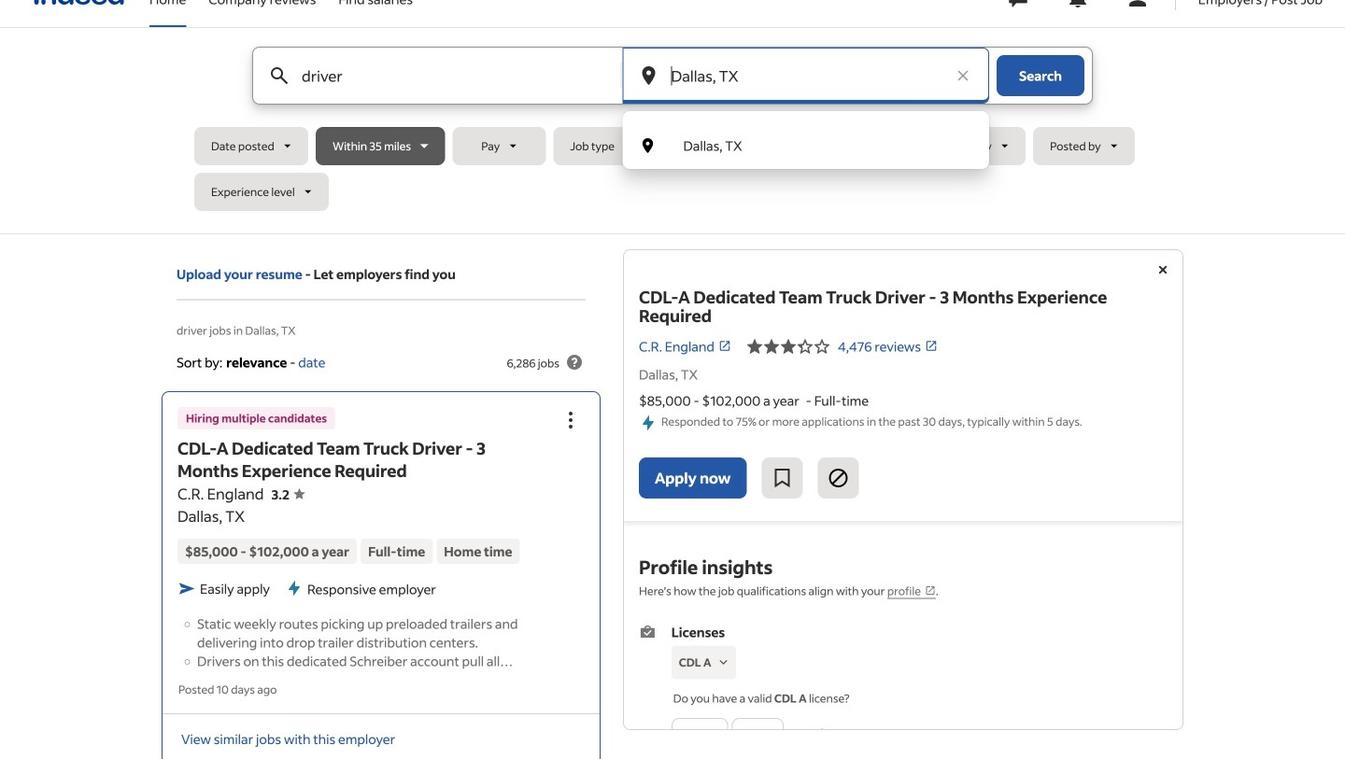 Task type: describe. For each thing, give the bounding box(es) containing it.
account image
[[1126, 0, 1149, 9]]

licenses group
[[639, 623, 1168, 756]]

profile (opens in a new window) image
[[925, 585, 936, 597]]

not interested image
[[827, 467, 850, 490]]

notifications unread count 0 image
[[1067, 0, 1089, 9]]

3.2 out of five stars rating image
[[271, 486, 305, 503]]

3.2 out of 5 stars. link to 4,476 reviews company ratings (opens in a new tab) image
[[925, 340, 938, 353]]

Edit location text field
[[668, 48, 945, 104]]

clear location input image
[[954, 66, 973, 85]]

save this job image
[[771, 467, 794, 490]]

job actions for cdl-a dedicated team truck driver - 3 months experience required is collapsed image
[[560, 409, 582, 431]]



Task type: locate. For each thing, give the bounding box(es) containing it.
None search field
[[194, 47, 1151, 219]]

close job details image
[[1152, 259, 1174, 281]]

3.2 out of 5 stars image
[[746, 335, 830, 358]]

messages unread count 0 image
[[1006, 0, 1030, 17]]

help icon image
[[563, 351, 586, 374]]

missing qualification image
[[715, 655, 732, 671]]

c.r. england (opens in a new tab) image
[[718, 340, 731, 353]]

search: Job title, keywords, or company text field
[[298, 48, 590, 104]]



Task type: vqa. For each thing, say whether or not it's contained in the screenshot.
3.2 out of five stars rating image
yes



